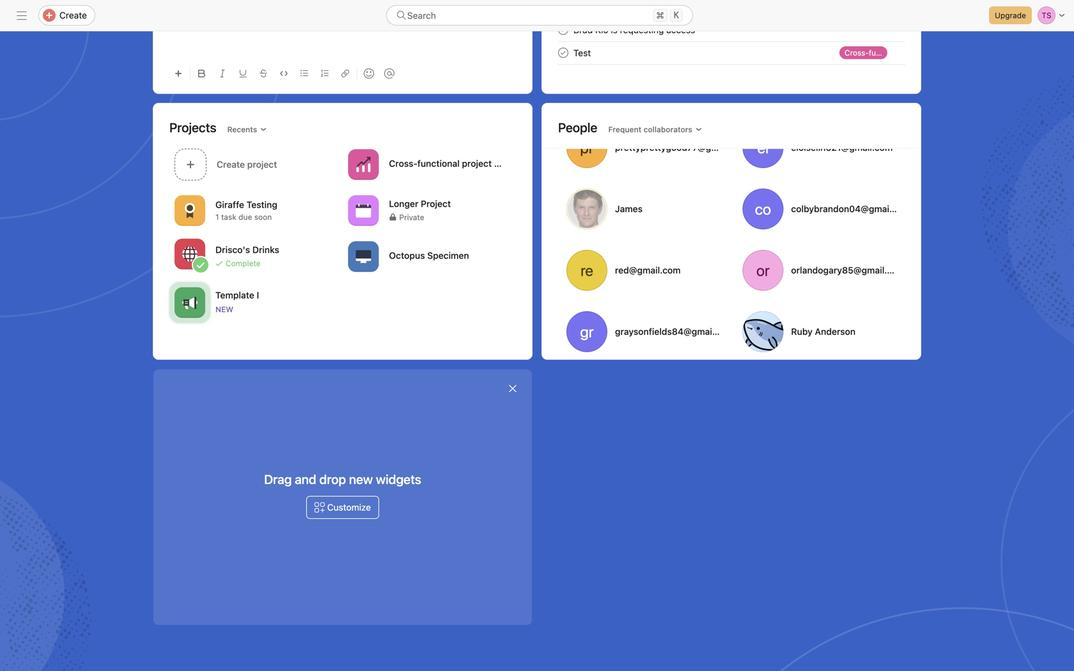 Task type: locate. For each thing, give the bounding box(es) containing it.
graysonfields84@gmail.com button
[[558, 304, 735, 360]]

document
[[169, 0, 516, 54]]

new
[[215, 305, 233, 314]]

numbered list image
[[321, 70, 329, 77]]

code image
[[280, 70, 288, 77]]

is
[[611, 24, 618, 35]]

link image
[[341, 70, 349, 77]]

prettyprettygood77@gmail.com
[[615, 142, 749, 153]]

frequent
[[608, 125, 642, 134]]

frequent collaborators button
[[603, 121, 708, 138]]

james button
[[558, 181, 729, 237]]

insert an object image
[[175, 70, 182, 77]]

dismiss image
[[508, 384, 518, 394]]

eloiselin621@gmail.com
[[791, 142, 893, 153]]

longer
[[389, 198, 419, 209]]

brad
[[574, 24, 593, 35]]

graysonfields84@gmail.com
[[615, 326, 735, 337]]

Mark complete checkbox
[[556, 45, 571, 60]]

frequent collaborators
[[608, 125, 692, 134]]

create project
[[217, 159, 277, 170]]

calendar image
[[356, 203, 371, 218]]

expand sidebar image
[[17, 10, 27, 20]]

create button
[[38, 5, 95, 26]]

upgrade
[[995, 11, 1026, 20]]

james
[[615, 204, 643, 214]]

None field
[[386, 5, 693, 26]]

bulleted list image
[[301, 70, 308, 77]]

at mention image
[[384, 68, 395, 79]]

megaphone image
[[182, 295, 198, 310]]

toolbar
[[169, 59, 516, 88]]

requesting
[[620, 24, 664, 35]]

customize
[[327, 502, 371, 513]]

red@gmail.com button
[[558, 242, 729, 299]]

bold image
[[198, 70, 206, 77]]

soon
[[254, 213, 272, 222]]

recents button
[[222, 121, 273, 138]]

template i link
[[215, 290, 259, 300]]

functional
[[417, 158, 460, 169]]

strikethrough image
[[260, 70, 267, 77]]

ruby anderson button
[[734, 304, 905, 360]]

graph image
[[356, 157, 371, 172]]

giraffe
[[215, 200, 244, 210]]

people
[[558, 120, 597, 135]]

giraffe testing link
[[215, 200, 277, 210]]

octopus specimen link
[[389, 250, 469, 261]]

projects
[[169, 120, 216, 135]]

longer project
[[389, 198, 451, 209]]

test
[[574, 47, 591, 58]]



Task type: vqa. For each thing, say whether or not it's contained in the screenshot.
the FT button
no



Task type: describe. For each thing, give the bounding box(es) containing it.
customize button
[[306, 496, 379, 519]]

due
[[239, 213, 252, 222]]

octopus
[[389, 250, 425, 261]]

drisco's drinks link
[[215, 244, 279, 255]]

new widgets
[[349, 472, 421, 487]]

and
[[295, 472, 316, 487]]

red@gmail.com
[[615, 265, 681, 276]]

ruby anderson
[[791, 326, 856, 337]]

drag and drop new widgets
[[264, 472, 421, 487]]

computer image
[[356, 249, 371, 264]]

task
[[221, 213, 236, 222]]

project
[[462, 158, 492, 169]]

italics image
[[219, 70, 226, 77]]

prettyprettygood77@gmail.com button
[[558, 120, 749, 176]]

ribbon image
[[182, 203, 198, 218]]

private
[[399, 213, 424, 222]]

underline image
[[239, 70, 247, 77]]

orlandogary85@gmail.com button
[[734, 242, 905, 299]]

template
[[215, 290, 254, 300]]

create project link
[[169, 145, 343, 186]]

access
[[666, 24, 695, 35]]

klo
[[595, 24, 608, 35]]

1
[[215, 213, 219, 222]]

drinks
[[252, 244, 279, 255]]

colbybrandon04@gmail.com button
[[734, 181, 912, 237]]

drop
[[319, 472, 346, 487]]

octopus specimen
[[389, 250, 469, 261]]

drisco's drinks
[[215, 244, 279, 255]]

Mark complete checkbox
[[556, 22, 571, 37]]

Search tasks, projects, and more text field
[[386, 5, 693, 26]]

longer project link
[[389, 198, 451, 209]]

brad klo is requesting access
[[574, 24, 695, 35]]

specimen
[[427, 250, 469, 261]]

recents
[[227, 125, 257, 134]]

drisco's
[[215, 244, 250, 255]]

cross-functional project plan
[[389, 158, 512, 169]]

collaborators
[[644, 125, 692, 134]]

upgrade button
[[989, 6, 1032, 24]]

cross-
[[389, 158, 417, 169]]

template i new
[[215, 290, 259, 314]]

testing
[[247, 200, 277, 210]]

globe image
[[182, 246, 198, 262]]

i
[[257, 290, 259, 300]]

colbybrandon04@gmail.com
[[791, 204, 912, 214]]

⌘
[[656, 10, 664, 20]]

mark complete image
[[556, 22, 571, 37]]

mark complete image
[[556, 45, 571, 60]]

orlandogary85@gmail.com
[[791, 265, 905, 276]]

eloiselin621@gmail.com button
[[734, 120, 905, 176]]

complete
[[226, 259, 261, 268]]

cross-functional project plan link
[[389, 158, 512, 169]]

project
[[421, 198, 451, 209]]

create
[[59, 10, 87, 20]]

emoji image
[[364, 68, 374, 79]]

k
[[674, 10, 679, 20]]

plan
[[494, 158, 512, 169]]

drag
[[264, 472, 292, 487]]

giraffe testing 1 task due soon
[[215, 200, 277, 222]]



